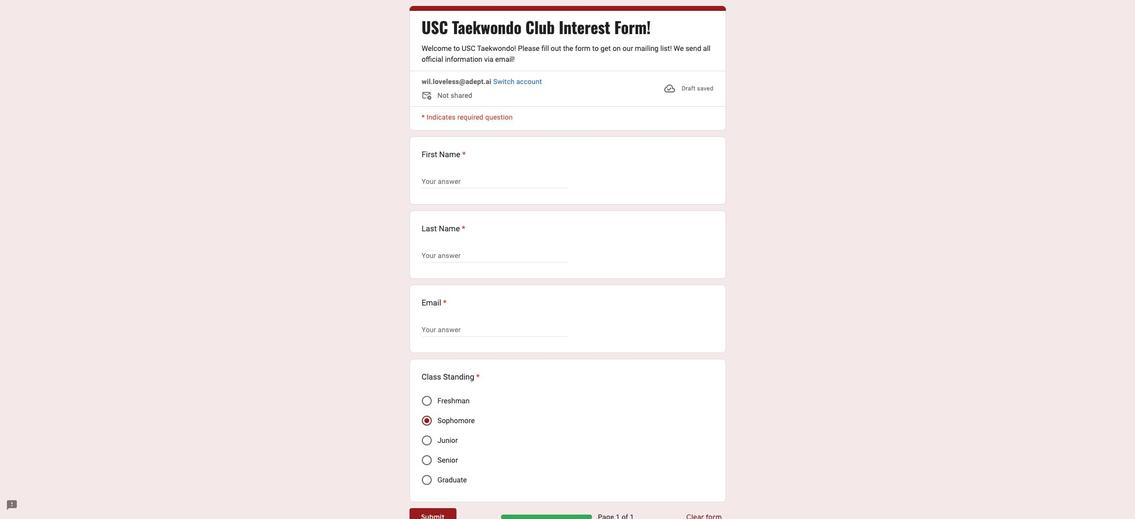 Task type: describe. For each thing, give the bounding box(es) containing it.
required question element for 4th heading from the top of the page
[[441, 297, 447, 309]]

graduate image
[[422, 475, 432, 485]]

report a problem to google image
[[6, 500, 18, 512]]

senior image
[[422, 456, 432, 466]]

Junior radio
[[422, 436, 432, 446]]

2 heading from the top
[[422, 149, 466, 161]]

sophomore image
[[424, 419, 429, 424]]

junior image
[[422, 436, 432, 446]]



Task type: vqa. For each thing, say whether or not it's contained in the screenshot.
the 2:28:56
no



Task type: locate. For each thing, give the bounding box(es) containing it.
your email and google account are not part of your response image
[[422, 91, 438, 102], [422, 91, 434, 102]]

3 heading from the top
[[422, 223, 466, 235]]

status
[[664, 77, 714, 100]]

freshman image
[[422, 396, 432, 406]]

1 heading from the top
[[422, 17, 651, 37]]

Sophomore radio
[[422, 416, 432, 426]]

required question element for 3rd heading
[[460, 223, 466, 235]]

None text field
[[422, 176, 568, 188], [422, 250, 568, 262], [422, 324, 568, 336], [422, 176, 568, 188], [422, 250, 568, 262], [422, 324, 568, 336]]

progress bar
[[501, 515, 592, 520]]

4 heading from the top
[[422, 297, 447, 309]]

required question element for 2nd heading from the top
[[461, 149, 466, 161]]

Graduate radio
[[422, 475, 432, 485]]

required question element for first heading from the bottom
[[474, 372, 480, 383]]

Freshman radio
[[422, 396, 432, 406]]

heading
[[422, 17, 651, 37], [422, 149, 466, 161], [422, 223, 466, 235], [422, 297, 447, 309], [422, 372, 480, 383]]

list
[[409, 137, 726, 503]]

Senior radio
[[422, 456, 432, 466]]

required question element
[[461, 149, 466, 161], [460, 223, 466, 235], [441, 297, 447, 309], [474, 372, 480, 383]]

5 heading from the top
[[422, 372, 480, 383]]



